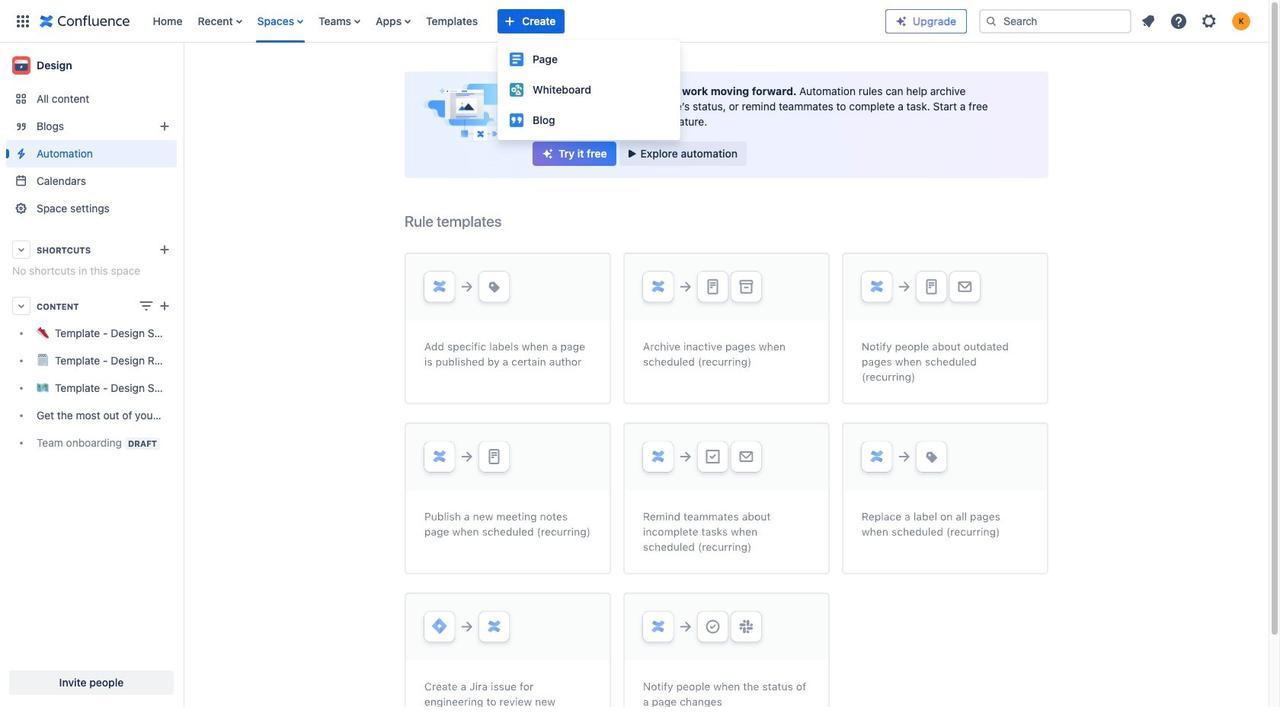 Task type: describe. For each thing, give the bounding box(es) containing it.
settings icon image
[[1200, 12, 1218, 30]]

help icon image
[[1170, 12, 1188, 30]]

create image
[[155, 297, 174, 315]]

notification icon image
[[1139, 12, 1157, 30]]

your profile and preferences image
[[1232, 12, 1250, 30]]

premium image
[[895, 15, 908, 27]]

change view image
[[137, 297, 155, 315]]

list for premium icon
[[1135, 7, 1260, 35]]

global element
[[9, 0, 885, 42]]

explore automation image
[[625, 148, 637, 160]]

tree inside space element
[[6, 320, 177, 457]]

elevate automation upsell image image
[[405, 209, 1048, 708]]



Task type: locate. For each thing, give the bounding box(es) containing it.
list
[[145, 0, 885, 42], [1135, 7, 1260, 35]]

list for appswitcher icon
[[145, 0, 885, 42]]

0 vertical spatial group
[[498, 40, 680, 140]]

0 horizontal spatial list
[[145, 0, 885, 42]]

None search field
[[979, 9, 1132, 33]]

search image
[[985, 15, 997, 27]]

banner
[[0, 0, 1269, 43]]

Search field
[[979, 9, 1132, 33]]

tree
[[6, 320, 177, 457]]

appswitcher icon image
[[14, 12, 32, 30]]

1 horizontal spatial list
[[1135, 7, 1260, 35]]

create a blog image
[[155, 117, 174, 136]]

confluence image
[[40, 12, 130, 30], [40, 12, 130, 30]]

1 vertical spatial group
[[533, 142, 747, 166]]

group
[[498, 40, 680, 140], [533, 142, 747, 166]]

collapse sidebar image
[[166, 50, 200, 81]]

add shortcut image
[[155, 241, 174, 259]]

space element
[[0, 43, 183, 708]]



Task type: vqa. For each thing, say whether or not it's contained in the screenshot.
list associated with Premium image
yes



